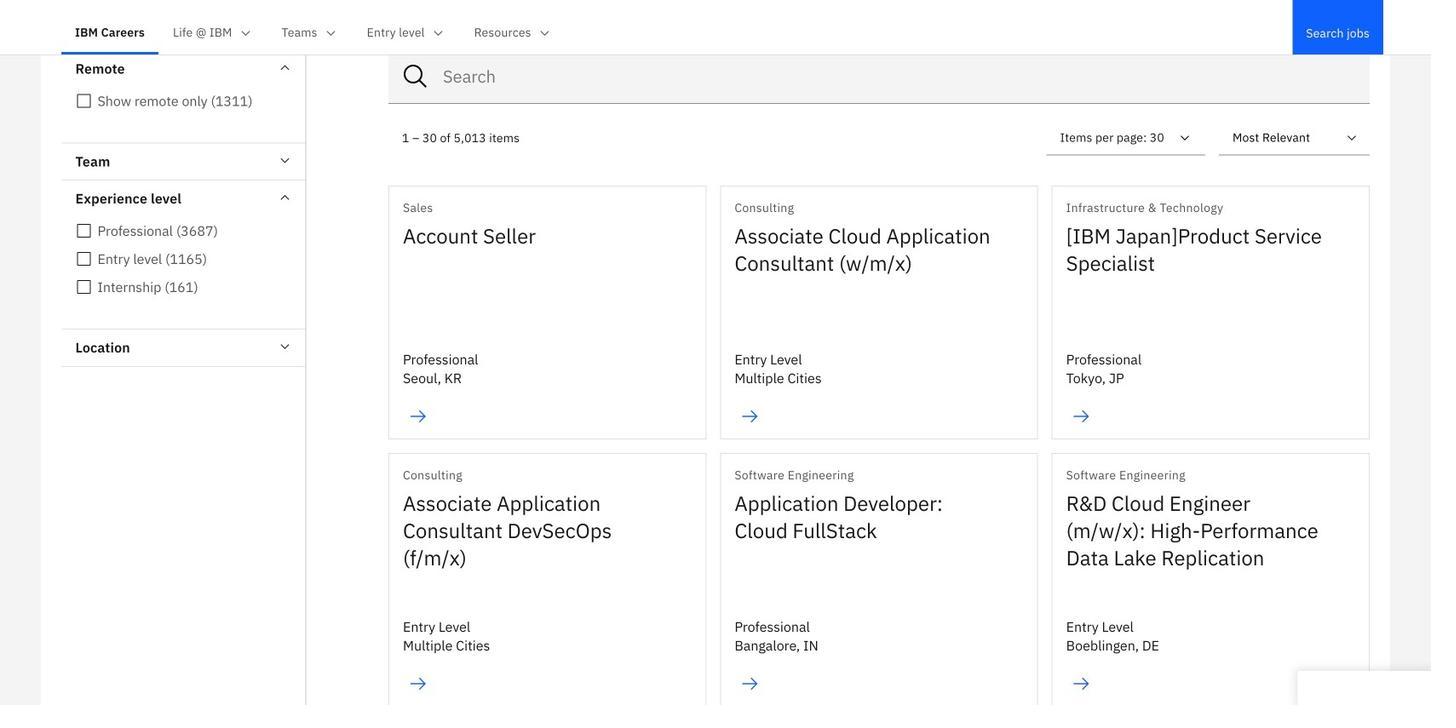 Task type: vqa. For each thing, say whether or not it's contained in the screenshot.
'Your privacy choices' element
no



Task type: describe. For each thing, give the bounding box(es) containing it.
open cookie preferences modal section
[[1298, 671, 1432, 706]]



